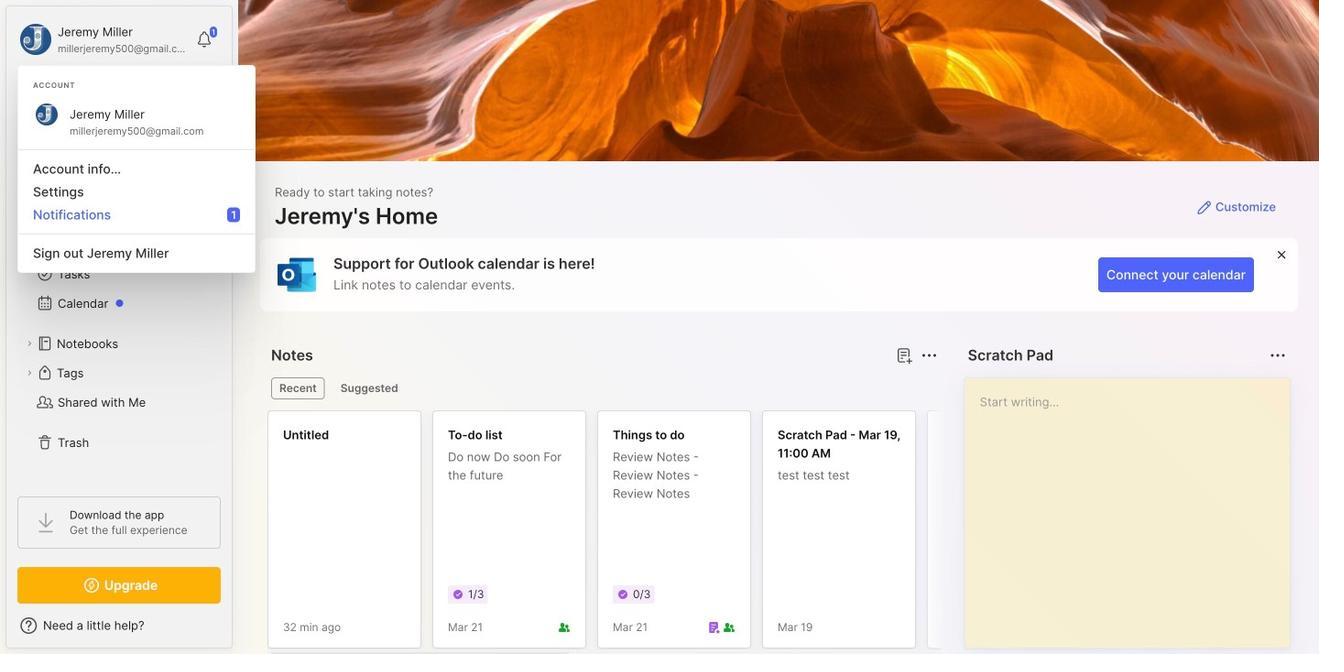 Task type: vqa. For each thing, say whether or not it's contained in the screenshot.
the left tab
yes



Task type: describe. For each thing, give the bounding box(es) containing it.
WHAT'S NEW field
[[6, 611, 232, 641]]

dropdown list menu
[[18, 142, 255, 265]]

expand notebooks image
[[24, 338, 35, 349]]

click to collapse image
[[231, 620, 245, 642]]

Start writing… text field
[[980, 379, 1290, 633]]

1 tab from the left
[[271, 378, 325, 400]]

main element
[[0, 0, 238, 654]]

Search text field
[[50, 93, 197, 111]]

expand tags image
[[24, 368, 35, 379]]

Account field
[[17, 21, 187, 58]]

tree inside the main element
[[6, 179, 232, 480]]

2 tab from the left
[[332, 378, 407, 400]]

More actions field
[[1266, 343, 1291, 368]]



Task type: locate. For each thing, give the bounding box(es) containing it.
row group
[[268, 411, 1320, 654]]

none search field inside the main element
[[50, 91, 197, 113]]

0 horizontal spatial tab
[[271, 378, 325, 400]]

more actions image
[[1268, 345, 1290, 367]]

None search field
[[50, 91, 197, 113]]

tab
[[271, 378, 325, 400], [332, 378, 407, 400]]

1 horizontal spatial tab
[[332, 378, 407, 400]]

tab list
[[271, 378, 935, 400]]

tree
[[6, 179, 232, 480]]



